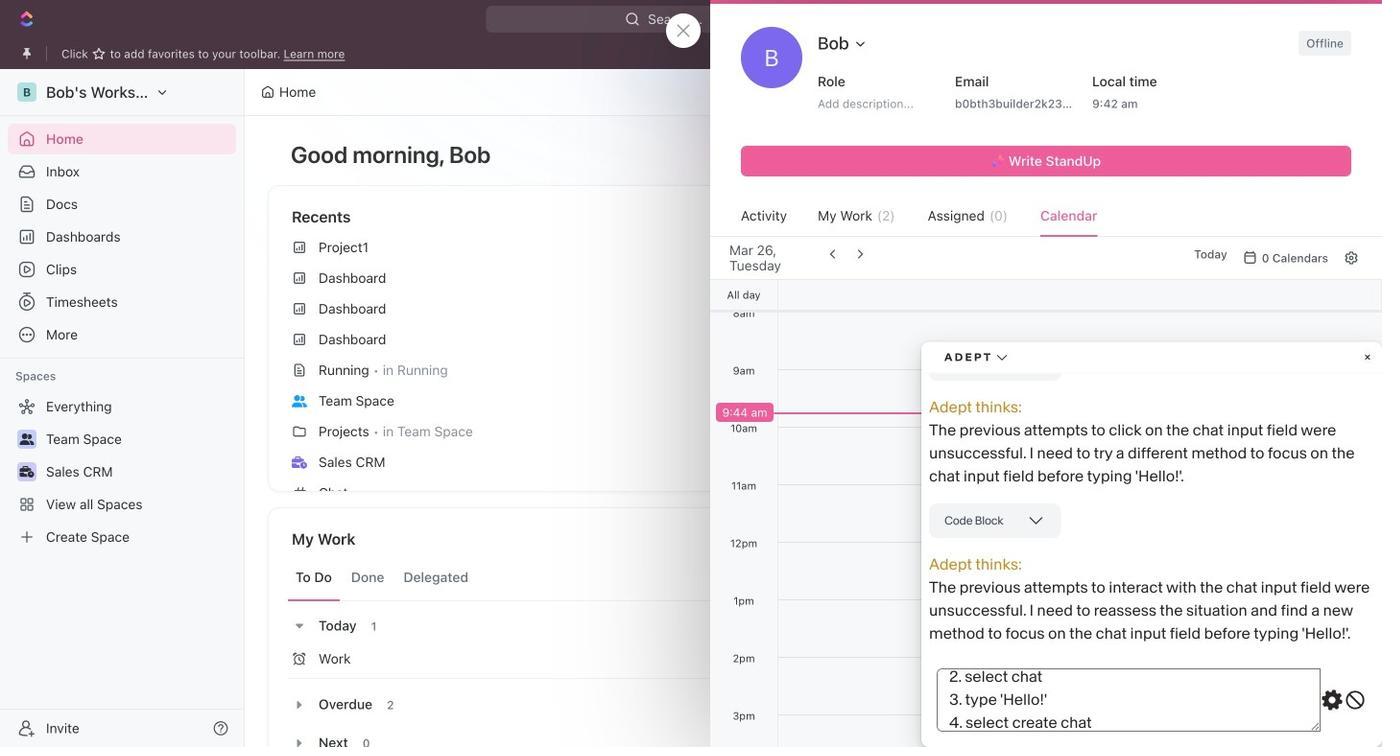 Task type: describe. For each thing, give the bounding box(es) containing it.
bob's workspace, , element
[[17, 83, 36, 102]]

user group image inside tree
[[20, 434, 34, 445]]

tree inside "sidebar" 'navigation'
[[8, 392, 236, 553]]



Task type: locate. For each thing, give the bounding box(es) containing it.
tree
[[8, 392, 236, 553]]

business time image
[[20, 466, 34, 478]]

0 vertical spatial user group image
[[292, 395, 307, 408]]

0 horizontal spatial user group image
[[20, 434, 34, 445]]

sidebar navigation
[[0, 69, 249, 748]]

user group image
[[292, 395, 307, 408], [20, 434, 34, 445]]

1 vertical spatial user group image
[[20, 434, 34, 445]]

user group image up business time image
[[20, 434, 34, 445]]

tab list
[[288, 555, 786, 602]]

user group image up business time icon
[[292, 395, 307, 408]]

business time image
[[292, 457, 307, 469]]

1 horizontal spatial user group image
[[292, 395, 307, 408]]



Task type: vqa. For each thing, say whether or not it's contained in the screenshot.
Dashboard link
no



